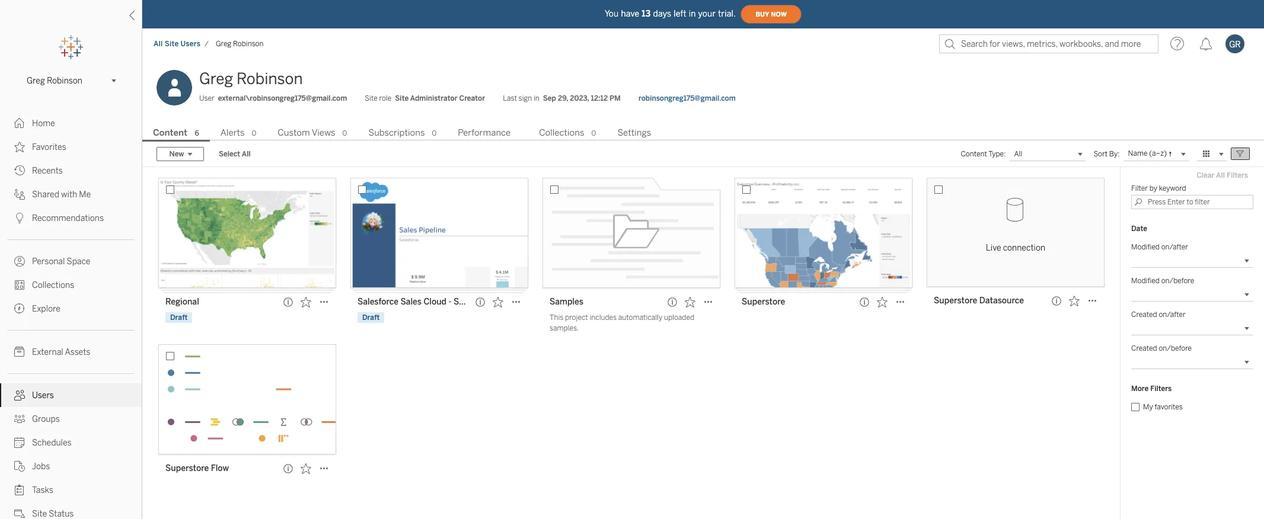 Task type: describe. For each thing, give the bounding box(es) containing it.
greg robinson right /
[[216, 40, 264, 48]]

superstore for superstore datasource
[[934, 296, 977, 306]]

shared with me
[[32, 190, 91, 200]]

13
[[642, 9, 651, 19]]

days
[[653, 9, 671, 19]]

by text only_f5he34f image for shared with me
[[14, 189, 25, 200]]

buy now button
[[741, 5, 802, 24]]

alerts
[[220, 127, 245, 138]]

sort
[[1094, 150, 1108, 158]]

modified for modified on/after
[[1131, 243, 1160, 251]]

greg robinson element
[[212, 40, 267, 48]]

live connection
[[986, 243, 1046, 253]]

in inside main content
[[534, 94, 540, 103]]

name (a–z)
[[1128, 150, 1167, 158]]

jobs
[[32, 462, 50, 472]]

all for select all
[[242, 150, 251, 158]]

filters inside button
[[1227, 171, 1248, 180]]

home link
[[0, 111, 142, 135]]

trial.
[[718, 9, 736, 19]]

custom views
[[278, 127, 335, 138]]

robinson right /
[[233, 40, 264, 48]]

modified on/before
[[1131, 277, 1195, 285]]

shared with me link
[[0, 183, 142, 206]]

external
[[32, 348, 63, 358]]

assets
[[65, 348, 90, 358]]

superstore for superstore flow
[[165, 464, 209, 474]]

user external\robinsongreg175@gmail.com
[[199, 94, 347, 103]]

administrator
[[410, 94, 458, 103]]

favorites link
[[0, 135, 142, 159]]

your
[[698, 9, 716, 19]]

more
[[1131, 385, 1149, 393]]

content type:
[[961, 150, 1006, 158]]

cloud
[[424, 297, 447, 307]]

/
[[205, 40, 209, 48]]

6
[[195, 129, 199, 138]]

superstore flow
[[165, 464, 229, 474]]

select all
[[219, 150, 251, 158]]

modified on/after
[[1131, 243, 1188, 251]]

greg inside main content
[[199, 69, 233, 88]]

pm
[[610, 94, 621, 103]]

salesforce sales cloud - sales pipeline
[[358, 297, 508, 307]]

name (a–z) button
[[1124, 147, 1190, 161]]

datasource
[[979, 296, 1024, 306]]

greg robinson inside main content
[[199, 69, 303, 88]]

by text only_f5he34f image for external assets
[[14, 347, 25, 358]]

0 horizontal spatial site
[[165, 40, 179, 48]]

users inside main navigation. press the up and down arrow keys to access links. element
[[32, 391, 54, 401]]

users link
[[0, 384, 142, 407]]

0 for alerts
[[252, 129, 256, 138]]

12:12
[[591, 94, 608, 103]]

by text only_f5he34f image for tasks
[[14, 485, 25, 496]]

all site users /
[[154, 40, 209, 48]]

content for content type:
[[961, 150, 987, 158]]

project
[[565, 314, 588, 322]]

1 horizontal spatial site
[[365, 94, 378, 103]]

Search for views, metrics, workbooks, and more text field
[[939, 34, 1159, 53]]

sort by:
[[1094, 150, 1120, 158]]

groups link
[[0, 407, 142, 431]]

buy now
[[756, 10, 787, 18]]

by
[[1150, 184, 1158, 193]]

schedules link
[[0, 431, 142, 455]]

created for created on/before
[[1131, 345, 1157, 353]]

created on/before
[[1131, 345, 1192, 353]]

uploaded
[[664, 314, 694, 322]]

you have 13 days left in your trial.
[[605, 9, 736, 19]]

now
[[771, 10, 787, 18]]

content for content
[[153, 127, 187, 138]]

shared
[[32, 190, 59, 200]]

Filter by keyword text field
[[1131, 195, 1254, 209]]

explore link
[[0, 297, 142, 321]]

2 sales from the left
[[454, 297, 475, 307]]

Modified on/before text field
[[1131, 288, 1254, 302]]

by:
[[1109, 150, 1120, 158]]

pipeline
[[477, 297, 508, 307]]

have
[[621, 9, 639, 19]]

superstore for superstore
[[742, 297, 785, 307]]

7 by text only_f5he34f image from the top
[[14, 509, 25, 519]]

name
[[1128, 150, 1148, 158]]

0 vertical spatial users
[[181, 40, 201, 48]]

space
[[67, 257, 90, 267]]

by text only_f5he34f image for users
[[14, 390, 25, 401]]

on/before for created on/before
[[1159, 345, 1192, 353]]

personal space link
[[0, 250, 142, 273]]

left
[[674, 9, 687, 19]]

home
[[32, 119, 55, 129]]

select
[[219, 150, 240, 158]]

all for clear all filters
[[1216, 171, 1225, 180]]

by text only_f5he34f image for personal space
[[14, 256, 25, 267]]

jobs link
[[0, 455, 142, 479]]

sep
[[543, 94, 556, 103]]

tasks link
[[0, 479, 142, 502]]

0 horizontal spatial all
[[154, 40, 163, 48]]

external assets
[[32, 348, 90, 358]]

salesforce
[[358, 297, 399, 307]]

by text only_f5he34f image for home
[[14, 118, 25, 129]]

external\robinsongreg175@gmail.com
[[218, 94, 347, 103]]

connection
[[1003, 243, 1046, 253]]

collections inside main navigation. press the up and down arrow keys to access links. element
[[32, 281, 74, 291]]

buy
[[756, 10, 769, 18]]

robinsongreg175@gmail.com link
[[639, 93, 736, 104]]

robinson inside main content
[[237, 69, 303, 88]]



Task type: vqa. For each thing, say whether or not it's contained in the screenshot.
topmost 1
no



Task type: locate. For each thing, give the bounding box(es) containing it.
external assets link
[[0, 340, 142, 364]]

by text only_f5he34f image inside recommendations link
[[14, 213, 25, 224]]

with
[[61, 190, 77, 200]]

content
[[153, 127, 187, 138], [961, 150, 987, 158]]

robinson inside popup button
[[47, 76, 82, 86]]

0 down "12:12"
[[592, 129, 596, 138]]

1 vertical spatial on/before
[[1159, 345, 1192, 353]]

0 horizontal spatial superstore
[[165, 464, 209, 474]]

by text only_f5he34f image inside tasks link
[[14, 485, 25, 496]]

user
[[199, 94, 215, 103]]

1 modified from the top
[[1131, 243, 1160, 251]]

by text only_f5he34f image
[[14, 189, 25, 200], [14, 213, 25, 224], [14, 256, 25, 267], [14, 280, 25, 291], [14, 347, 25, 358], [14, 390, 25, 401], [14, 414, 25, 425], [14, 438, 25, 448]]

1 vertical spatial content
[[961, 150, 987, 158]]

2 horizontal spatial site
[[395, 94, 409, 103]]

by text only_f5he34f image left recents
[[14, 165, 25, 176]]

2 by text only_f5he34f image from the top
[[14, 213, 25, 224]]

collections inside sub-spaces tab list
[[539, 127, 584, 138]]

1 horizontal spatial in
[[689, 9, 696, 19]]

by text only_f5he34f image inside groups link
[[14, 414, 25, 425]]

3 by text only_f5he34f image from the top
[[14, 165, 25, 176]]

0 right views
[[343, 129, 347, 138]]

flow
[[211, 464, 229, 474]]

2 modified from the top
[[1131, 277, 1160, 285]]

1 by text only_f5he34f image from the top
[[14, 118, 25, 129]]

1 vertical spatial filters
[[1151, 385, 1172, 393]]

filters right clear
[[1227, 171, 1248, 180]]

recents
[[32, 166, 63, 176]]

Created on/after text field
[[1131, 321, 1254, 336]]

filter by keyword
[[1131, 184, 1186, 193]]

draft for regional
[[170, 314, 188, 322]]

superstore
[[934, 296, 977, 306], [742, 297, 785, 307], [165, 464, 209, 474]]

views
[[312, 127, 335, 138]]

all site users link
[[153, 39, 201, 49]]

5 by text only_f5he34f image from the top
[[14, 347, 25, 358]]

by text only_f5he34f image for recents
[[14, 165, 25, 176]]

my favorites
[[1143, 403, 1183, 412]]

modified up created on/after
[[1131, 277, 1160, 285]]

29,
[[558, 94, 568, 103]]

1 draft from the left
[[170, 314, 188, 322]]

created up created on/before
[[1131, 311, 1157, 319]]

created
[[1131, 311, 1157, 319], [1131, 345, 1157, 353]]

by text only_f5he34f image left 'home' on the top left of the page
[[14, 118, 25, 129]]

modified for modified on/before
[[1131, 277, 1160, 285]]

2 horizontal spatial all
[[1216, 171, 1225, 180]]

1 horizontal spatial sales
[[454, 297, 475, 307]]

filters
[[1227, 171, 1248, 180], [1151, 385, 1172, 393]]

settings
[[618, 127, 651, 138]]

0 for custom views
[[343, 129, 347, 138]]

4 by text only_f5he34f image from the top
[[14, 280, 25, 291]]

last sign in sep 29, 2023, 12:12 pm
[[503, 94, 621, 103]]

1 horizontal spatial content
[[961, 150, 987, 158]]

on/before for modified on/before
[[1162, 277, 1195, 285]]

users up groups
[[32, 391, 54, 401]]

1 horizontal spatial draft
[[362, 314, 380, 322]]

1 vertical spatial created
[[1131, 345, 1157, 353]]

superstore datasource
[[934, 296, 1024, 306]]

by text only_f5he34f image down tasks link at the left of page
[[14, 509, 25, 519]]

filter
[[1131, 184, 1148, 193]]

3 by text only_f5he34f image from the top
[[14, 256, 25, 267]]

0 vertical spatial all
[[154, 40, 163, 48]]

subscriptions
[[369, 127, 425, 138]]

0 horizontal spatial users
[[32, 391, 54, 401]]

0 horizontal spatial filters
[[1151, 385, 1172, 393]]

content left type:
[[961, 150, 987, 158]]

1 vertical spatial in
[[534, 94, 540, 103]]

1 vertical spatial modified
[[1131, 277, 1160, 285]]

by text only_f5he34f image inside the collections link
[[14, 280, 25, 291]]

Modified on/after text field
[[1131, 254, 1254, 268]]

(a–z)
[[1149, 150, 1167, 158]]

greg robinson up user external\robinsongreg175@gmail.com at the top left of the page
[[199, 69, 303, 88]]

type:
[[989, 150, 1006, 158]]

collections down last sign in sep 29, 2023, 12:12 pm
[[539, 127, 584, 138]]

draft
[[170, 314, 188, 322], [362, 314, 380, 322]]

by text only_f5he34f image inside explore link
[[14, 304, 25, 314]]

by text only_f5he34f image for explore
[[14, 304, 25, 314]]

robinsongreg175@gmail.com
[[639, 94, 736, 103]]

on/after up modified on/after text field
[[1162, 243, 1188, 251]]

clear
[[1197, 171, 1215, 180]]

0 vertical spatial content
[[153, 127, 187, 138]]

by text only_f5he34f image left the tasks
[[14, 485, 25, 496]]

on/after for created on/after
[[1159, 311, 1186, 319]]

on/before up modified on/before text box
[[1162, 277, 1195, 285]]

0 horizontal spatial draft
[[170, 314, 188, 322]]

on/after
[[1162, 243, 1188, 251], [1159, 311, 1186, 319]]

schedules
[[32, 438, 71, 448]]

collections link
[[0, 273, 142, 297]]

0 for collections
[[592, 129, 596, 138]]

personal
[[32, 257, 65, 267]]

created for created on/after
[[1131, 311, 1157, 319]]

on/before
[[1162, 277, 1195, 285], [1159, 345, 1192, 353]]

1 0 from the left
[[252, 129, 256, 138]]

created down created on/after
[[1131, 345, 1157, 353]]

Created on/before text field
[[1131, 355, 1254, 369]]

draft down salesforce
[[362, 314, 380, 322]]

0 vertical spatial modified
[[1131, 243, 1160, 251]]

me
[[79, 190, 91, 200]]

0
[[252, 129, 256, 138], [343, 129, 347, 138], [432, 129, 437, 138], [592, 129, 596, 138]]

1 vertical spatial on/after
[[1159, 311, 1186, 319]]

greg robinson inside popup button
[[27, 76, 82, 86]]

by text only_f5he34f image for schedules
[[14, 438, 25, 448]]

0 horizontal spatial sales
[[401, 297, 422, 307]]

0 vertical spatial collections
[[539, 127, 584, 138]]

robinson
[[233, 40, 264, 48], [237, 69, 303, 88], [47, 76, 82, 86]]

navigation panel element
[[0, 36, 142, 519]]

2 created from the top
[[1131, 345, 1157, 353]]

greg robinson main content
[[142, 59, 1264, 519]]

grid view image
[[1201, 149, 1212, 159]]

all right select
[[242, 150, 251, 158]]

main navigation. press the up and down arrow keys to access links. element
[[0, 111, 142, 519]]

by text only_f5he34f image for collections
[[14, 280, 25, 291]]

7 by text only_f5he34f image from the top
[[14, 414, 25, 425]]

this project includes automatically uploaded samples.
[[550, 314, 694, 333]]

6 by text only_f5he34f image from the top
[[14, 485, 25, 496]]

sub-spaces tab list
[[142, 126, 1264, 142]]

new
[[169, 150, 184, 158]]

by text only_f5he34f image inside home link
[[14, 118, 25, 129]]

0 right alerts
[[252, 129, 256, 138]]

collections
[[539, 127, 584, 138], [32, 281, 74, 291]]

regional
[[165, 297, 199, 307]]

1 vertical spatial collections
[[32, 281, 74, 291]]

2 draft from the left
[[362, 314, 380, 322]]

users left /
[[181, 40, 201, 48]]

2 by text only_f5he34f image from the top
[[14, 142, 25, 152]]

by text only_f5he34f image for recommendations
[[14, 213, 25, 224]]

0 down administrator
[[432, 129, 437, 138]]

collections down personal
[[32, 281, 74, 291]]

5 by text only_f5he34f image from the top
[[14, 461, 25, 472]]

samples
[[550, 297, 584, 307]]

greg robinson up 'home' on the top left of the page
[[27, 76, 82, 86]]

samples.
[[550, 324, 579, 333]]

0 vertical spatial created
[[1131, 311, 1157, 319]]

includes
[[590, 314, 617, 322]]

4 by text only_f5he34f image from the top
[[14, 304, 25, 314]]

1 horizontal spatial filters
[[1227, 171, 1248, 180]]

robinson up user external\robinsongreg175@gmail.com at the top left of the page
[[237, 69, 303, 88]]

1 vertical spatial users
[[32, 391, 54, 401]]

by text only_f5he34f image
[[14, 118, 25, 129], [14, 142, 25, 152], [14, 165, 25, 176], [14, 304, 25, 314], [14, 461, 25, 472], [14, 485, 25, 496], [14, 509, 25, 519]]

by text only_f5he34f image inside users link
[[14, 390, 25, 401]]

by text only_f5he34f image left "jobs"
[[14, 461, 25, 472]]

0 horizontal spatial content
[[153, 127, 187, 138]]

sales left cloud
[[401, 297, 422, 307]]

draft for salesforce sales cloud - sales pipeline
[[362, 314, 380, 322]]

1 sales from the left
[[401, 297, 422, 307]]

0 vertical spatial on/before
[[1162, 277, 1195, 285]]

you
[[605, 9, 619, 19]]

3 0 from the left
[[432, 129, 437, 138]]

1 horizontal spatial collections
[[539, 127, 584, 138]]

sign
[[519, 94, 532, 103]]

recommendations link
[[0, 206, 142, 230]]

by text only_f5he34f image inside external assets link
[[14, 347, 25, 358]]

1 horizontal spatial all
[[242, 150, 251, 158]]

6 by text only_f5he34f image from the top
[[14, 390, 25, 401]]

all left /
[[154, 40, 163, 48]]

robinson up home link
[[47, 76, 82, 86]]

in right 'sign'
[[534, 94, 540, 103]]

recommendations
[[32, 213, 104, 224]]

by text only_f5he34f image left the favorites
[[14, 142, 25, 152]]

in right left
[[689, 9, 696, 19]]

samples image
[[543, 178, 721, 288]]

8 by text only_f5he34f image from the top
[[14, 438, 25, 448]]

site role site administrator creator
[[365, 94, 485, 103]]

by text only_f5he34f image left explore
[[14, 304, 25, 314]]

-
[[449, 297, 452, 307]]

site right role
[[395, 94, 409, 103]]

live
[[986, 243, 1001, 253]]

new button
[[157, 147, 204, 161]]

0 horizontal spatial collections
[[32, 281, 74, 291]]

0 vertical spatial on/after
[[1162, 243, 1188, 251]]

created on/after
[[1131, 311, 1186, 319]]

favorites
[[32, 142, 66, 152]]

by text only_f5he34f image inside shared with me link
[[14, 189, 25, 200]]

2023,
[[570, 94, 589, 103]]

clear all filters
[[1197, 171, 1248, 180]]

recents link
[[0, 159, 142, 183]]

site left role
[[365, 94, 378, 103]]

groups
[[32, 415, 60, 425]]

1 by text only_f5he34f image from the top
[[14, 189, 25, 200]]

by text only_f5he34f image inside "favorites" link
[[14, 142, 25, 152]]

site left /
[[165, 40, 179, 48]]

performance
[[458, 127, 511, 138]]

2 0 from the left
[[343, 129, 347, 138]]

draft down regional
[[170, 314, 188, 322]]

by text only_f5he34f image for favorites
[[14, 142, 25, 152]]

date
[[1131, 225, 1147, 233]]

on/after for modified on/after
[[1162, 243, 1188, 251]]

1 created from the top
[[1131, 311, 1157, 319]]

content up new
[[153, 127, 187, 138]]

role
[[379, 94, 392, 103]]

by text only_f5he34f image inside personal space link
[[14, 256, 25, 267]]

sales
[[401, 297, 422, 307], [454, 297, 475, 307]]

filters up my favorites
[[1151, 385, 1172, 393]]

greg inside popup button
[[27, 76, 45, 86]]

sales right -
[[454, 297, 475, 307]]

greg robinson button
[[22, 74, 120, 88]]

last
[[503, 94, 517, 103]]

greg up user
[[199, 69, 233, 88]]

creator
[[459, 94, 485, 103]]

all
[[154, 40, 163, 48], [242, 150, 251, 158], [1216, 171, 1225, 180]]

0 horizontal spatial in
[[534, 94, 540, 103]]

clear all filters button
[[1191, 168, 1254, 183]]

1 horizontal spatial users
[[181, 40, 201, 48]]

by text only_f5he34f image for jobs
[[14, 461, 25, 472]]

by text only_f5he34f image inside the recents "link"
[[14, 165, 25, 176]]

on/before up created on/before text box
[[1159, 345, 1192, 353]]

1 horizontal spatial superstore
[[742, 297, 785, 307]]

2 horizontal spatial superstore
[[934, 296, 977, 306]]

tasks
[[32, 486, 53, 496]]

greg robinson
[[216, 40, 264, 48], [199, 69, 303, 88], [27, 76, 82, 86]]

by text only_f5he34f image for groups
[[14, 414, 25, 425]]

all right clear
[[1216, 171, 1225, 180]]

0 for subscriptions
[[432, 129, 437, 138]]

modified down date
[[1131, 243, 1160, 251]]

this
[[550, 314, 564, 322]]

select all button
[[211, 147, 258, 161]]

on/after up created on/after text box at right bottom
[[1159, 311, 1186, 319]]

by text only_f5he34f image inside schedules link
[[14, 438, 25, 448]]

greg right /
[[216, 40, 231, 48]]

0 vertical spatial in
[[689, 9, 696, 19]]

2 vertical spatial all
[[1216, 171, 1225, 180]]

0 vertical spatial filters
[[1227, 171, 1248, 180]]

by text only_f5he34f image inside 'jobs' link
[[14, 461, 25, 472]]

1 vertical spatial all
[[242, 150, 251, 158]]

content inside sub-spaces tab list
[[153, 127, 187, 138]]

4 0 from the left
[[592, 129, 596, 138]]

greg up 'home' on the top left of the page
[[27, 76, 45, 86]]



